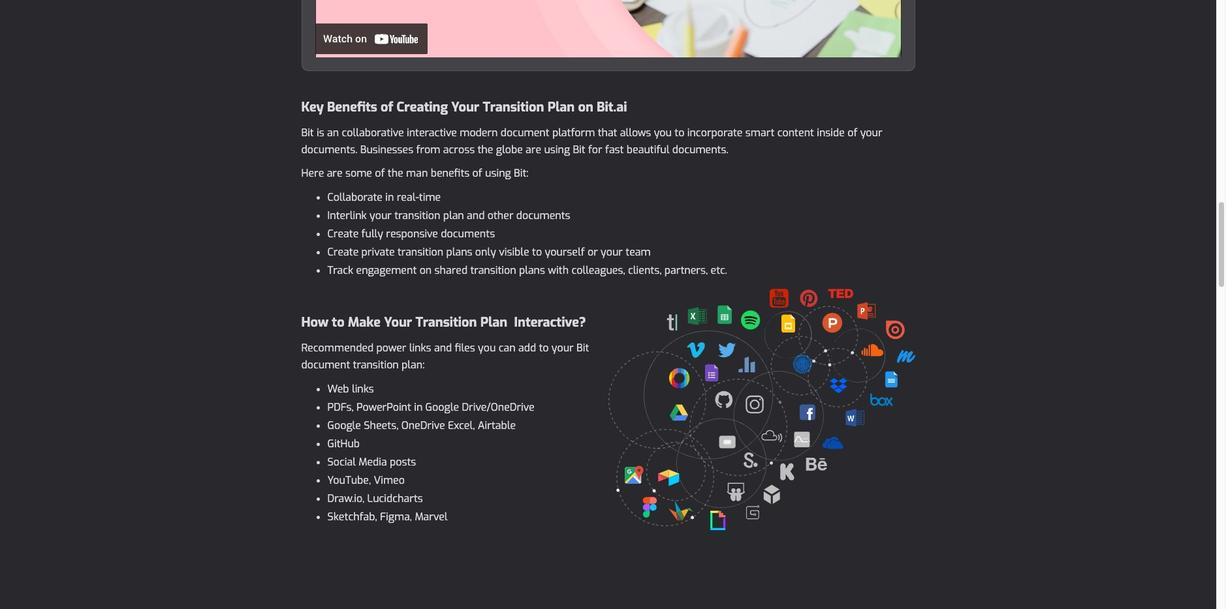 Task type: vqa. For each thing, say whether or not it's contained in the screenshot.
real-
yes



Task type: describe. For each thing, give the bounding box(es) containing it.
rich media embed image
[[608, 289, 915, 531]]

0 horizontal spatial transition
[[415, 314, 477, 332]]

key benefits of creating your transition plan on bit.ai
[[301, 99, 627, 116]]

and inside the collaborate in real-time interlink your transition plan and other documents create fully responsive documents create private transition plans only visible to yourself or your team track engagement on shared transition plans with colleagues, clients, partners, etc.
[[467, 209, 485, 223]]

0 horizontal spatial plan
[[480, 314, 507, 332]]

how to make your transition plan  interactive?
[[301, 314, 586, 332]]

of up 'collaborative'
[[381, 99, 393, 116]]

to right "how"
[[332, 314, 344, 332]]

sheets,
[[364, 419, 398, 433]]

collaborate
[[327, 191, 383, 204]]

with
[[548, 264, 569, 278]]

real-
[[397, 191, 419, 204]]

to inside the collaborate in real-time interlink your transition plan and other documents create fully responsive documents create private transition plans only visible to yourself or your team track engagement on shared transition plans with colleagues, clients, partners, etc.
[[532, 246, 542, 259]]

media
[[359, 456, 387, 469]]

excel,
[[448, 419, 475, 433]]

allows
[[620, 126, 651, 140]]

clients,
[[628, 264, 662, 278]]

using inside bit is an collaborative interactive modern document platform that allows you to incorporate smart content inside of your documents. businesses from across the globe are using bit for fast beautiful documents.
[[544, 143, 570, 157]]

interactive
[[407, 126, 457, 140]]

transition up responsive
[[394, 209, 440, 223]]

interlink
[[327, 209, 367, 223]]

fast
[[605, 143, 624, 157]]

track
[[327, 264, 353, 278]]

of right benefits
[[472, 167, 482, 180]]

businesses
[[360, 143, 413, 157]]

posts
[[390, 456, 416, 469]]

1 vertical spatial documents
[[441, 227, 495, 241]]

1 vertical spatial google
[[327, 419, 361, 433]]

plan
[[443, 209, 464, 223]]

1 horizontal spatial plan
[[547, 99, 575, 116]]

your inside recommended power links and files you can add to your bit document transition plan:
[[552, 342, 574, 355]]

modern
[[460, 126, 498, 140]]

other
[[487, 209, 513, 223]]

0 vertical spatial google
[[425, 401, 459, 415]]

drive/onedrive
[[462, 401, 534, 415]]

to inside recommended power links and files you can add to your bit document transition plan:
[[539, 342, 549, 355]]

how
[[301, 314, 329, 332]]

0 vertical spatial transition
[[483, 99, 544, 116]]

add
[[518, 342, 536, 355]]

figma,
[[380, 511, 412, 524]]

incorporate
[[687, 126, 743, 140]]

for
[[588, 143, 602, 157]]

private
[[361, 246, 395, 259]]

your right "or"
[[601, 246, 623, 259]]

globe
[[496, 143, 523, 157]]

plan:
[[402, 358, 425, 372]]

here are some of the man benefits of using bit:
[[301, 167, 528, 180]]

from
[[416, 143, 440, 157]]

bit inside recommended power links and files you can add to your bit document transition plan:
[[576, 342, 589, 355]]

responsive
[[386, 227, 438, 241]]

platform
[[552, 126, 595, 140]]

collaborate in real-time interlink your transition plan and other documents create fully responsive documents create private transition plans only visible to yourself or your team track engagement on shared transition plans with colleagues, clients, partners, etc.
[[327, 191, 727, 278]]

recommended
[[301, 342, 374, 355]]

1 vertical spatial plans
[[519, 264, 545, 278]]

beautiful
[[627, 143, 669, 157]]

of inside bit is an collaborative interactive modern document platform that allows you to incorporate smart content inside of your documents. businesses from across the globe are using bit for fast beautiful documents.
[[848, 126, 857, 140]]

github
[[327, 437, 360, 451]]

inside
[[817, 126, 845, 140]]

airtable
[[478, 419, 516, 433]]

your up fully
[[370, 209, 392, 223]]

are inside bit is an collaborative interactive modern document platform that allows you to incorporate smart content inside of your documents. businesses from across the globe are using bit for fast beautiful documents.
[[526, 143, 541, 157]]

in inside the collaborate in real-time interlink your transition plan and other documents create fully responsive documents create private transition plans only visible to yourself or your team track engagement on shared transition plans with colleagues, clients, partners, etc.
[[385, 191, 394, 204]]

is
[[317, 126, 324, 140]]

only
[[475, 246, 496, 259]]

0 horizontal spatial the
[[388, 167, 403, 180]]

in inside web links pdfs, powerpoint in google drive/onedrive google sheets, onedrive excel, airtable github social media posts youtube, vimeo draw.io, lucidcharts sketchfab, figma, marvel
[[414, 401, 423, 415]]

creating
[[397, 99, 448, 116]]

key
[[301, 99, 324, 116]]

partners,
[[664, 264, 708, 278]]

yourself
[[545, 246, 585, 259]]

power
[[376, 342, 406, 355]]

and inside recommended power links and files you can add to your bit document transition plan:
[[434, 342, 452, 355]]

transition inside recommended power links and files you can add to your bit document transition plan:
[[353, 358, 399, 372]]

here
[[301, 167, 324, 180]]

links inside web links pdfs, powerpoint in google drive/onedrive google sheets, onedrive excel, airtable github social media posts youtube, vimeo draw.io, lucidcharts sketchfab, figma, marvel
[[352, 383, 374, 396]]

can
[[499, 342, 516, 355]]

1 documents. from the left
[[301, 143, 357, 157]]



Task type: locate. For each thing, give the bounding box(es) containing it.
0 horizontal spatial documents
[[441, 227, 495, 241]]

1 vertical spatial your
[[384, 314, 412, 332]]

bit:
[[514, 167, 528, 180]]

in left real-
[[385, 191, 394, 204]]

vimeo
[[374, 474, 405, 488]]

1 vertical spatial are
[[327, 167, 343, 180]]

marvel
[[415, 511, 448, 524]]

0 horizontal spatial documents.
[[301, 143, 357, 157]]

create up 'track'
[[327, 246, 359, 259]]

0 vertical spatial documents
[[516, 209, 570, 223]]

plans down the visible
[[519, 264, 545, 278]]

pdfs,
[[327, 401, 354, 415]]

document inside bit is an collaborative interactive modern document platform that allows you to incorporate smart content inside of your documents. businesses from across the globe are using bit for fast beautiful documents.
[[501, 126, 549, 140]]

are right here on the left top
[[327, 167, 343, 180]]

transition up globe
[[483, 99, 544, 116]]

0 vertical spatial plans
[[446, 246, 472, 259]]

document up globe
[[501, 126, 549, 140]]

web links pdfs, powerpoint in google drive/onedrive google sheets, onedrive excel, airtable github social media posts youtube, vimeo draw.io, lucidcharts sketchfab, figma, marvel
[[327, 383, 534, 524]]

are
[[526, 143, 541, 157], [327, 167, 343, 180]]

transition down responsive
[[398, 246, 443, 259]]

documents down plan at left
[[441, 227, 495, 241]]

bit is an collaborative interactive modern document platform that allows you to incorporate smart content inside of your documents. businesses from across the globe are using bit for fast beautiful documents.
[[301, 126, 882, 157]]

1 vertical spatial in
[[414, 401, 423, 415]]

0 horizontal spatial google
[[327, 419, 361, 433]]

1 horizontal spatial transition
[[483, 99, 544, 116]]

transition
[[394, 209, 440, 223], [398, 246, 443, 259], [470, 264, 516, 278], [353, 358, 399, 372]]

documents.
[[301, 143, 357, 157], [672, 143, 728, 157]]

transition down power
[[353, 358, 399, 372]]

1 horizontal spatial and
[[467, 209, 485, 223]]

1 horizontal spatial in
[[414, 401, 423, 415]]

0 horizontal spatial in
[[385, 191, 394, 204]]

plans up the shared
[[446, 246, 472, 259]]

on left the shared
[[420, 264, 432, 278]]

documents. down an
[[301, 143, 357, 157]]

transition up files
[[415, 314, 477, 332]]

shared
[[435, 264, 468, 278]]

plans
[[446, 246, 472, 259], [519, 264, 545, 278]]

0 horizontal spatial using
[[485, 167, 511, 180]]

to inside bit is an collaborative interactive modern document platform that allows you to incorporate smart content inside of your documents. businesses from across the globe are using bit for fast beautiful documents.
[[675, 126, 684, 140]]

1 horizontal spatial the
[[478, 143, 493, 157]]

1 horizontal spatial using
[[544, 143, 570, 157]]

files
[[455, 342, 475, 355]]

the left man
[[388, 167, 403, 180]]

on inside the collaborate in real-time interlink your transition plan and other documents create fully responsive documents create private transition plans only visible to yourself or your team track engagement on shared transition plans with colleagues, clients, partners, etc.
[[420, 264, 432, 278]]

0 vertical spatial links
[[409, 342, 431, 355]]

the
[[478, 143, 493, 157], [388, 167, 403, 180]]

1 horizontal spatial documents.
[[672, 143, 728, 157]]

document down recommended
[[301, 358, 350, 372]]

0 horizontal spatial links
[[352, 383, 374, 396]]

1 vertical spatial create
[[327, 246, 359, 259]]

your right add
[[552, 342, 574, 355]]

your
[[451, 99, 479, 116], [384, 314, 412, 332]]

1 create from the top
[[327, 227, 359, 241]]

visible
[[499, 246, 529, 259]]

on
[[578, 99, 593, 116], [420, 264, 432, 278]]

to left incorporate
[[675, 126, 684, 140]]

bit left is
[[301, 126, 314, 140]]

0 vertical spatial document
[[501, 126, 549, 140]]

on left bit.ai on the top
[[578, 99, 593, 116]]

0 horizontal spatial are
[[327, 167, 343, 180]]

powerpoint
[[356, 401, 411, 415]]

make
[[348, 314, 381, 332]]

of right some
[[375, 167, 385, 180]]

onedrive
[[401, 419, 445, 433]]

links inside recommended power links and files you can add to your bit document transition plan:
[[409, 342, 431, 355]]

1 vertical spatial the
[[388, 167, 403, 180]]

1 horizontal spatial on
[[578, 99, 593, 116]]

smart
[[745, 126, 774, 140]]

1 vertical spatial using
[[485, 167, 511, 180]]

plan up platform
[[547, 99, 575, 116]]

lucidcharts
[[367, 492, 423, 506]]

benefits
[[327, 99, 377, 116]]

create down interlink
[[327, 227, 359, 241]]

web
[[327, 383, 349, 396]]

youtube,
[[327, 474, 371, 488]]

you left can
[[478, 342, 496, 355]]

create
[[327, 227, 359, 241], [327, 246, 359, 259]]

1 horizontal spatial document
[[501, 126, 549, 140]]

recommended power links and files you can add to your bit document transition plan:
[[301, 342, 589, 372]]

1 vertical spatial plan
[[480, 314, 507, 332]]

documents up yourself
[[516, 209, 570, 223]]

and left files
[[434, 342, 452, 355]]

are right globe
[[526, 143, 541, 157]]

0 horizontal spatial document
[[301, 358, 350, 372]]

0 horizontal spatial on
[[420, 264, 432, 278]]

list containing collaborate in real-time
[[301, 189, 915, 280]]

1 horizontal spatial links
[[409, 342, 431, 355]]

0 vertical spatial create
[[327, 227, 359, 241]]

1 vertical spatial transition
[[415, 314, 477, 332]]

using
[[544, 143, 570, 157], [485, 167, 511, 180]]

1 vertical spatial on
[[420, 264, 432, 278]]

in
[[385, 191, 394, 204], [414, 401, 423, 415]]

bit left for in the left of the page
[[573, 143, 585, 157]]

your inside bit is an collaborative interactive modern document platform that allows you to incorporate smart content inside of your documents. businesses from across the globe are using bit for fast beautiful documents.
[[860, 126, 882, 140]]

0 horizontal spatial and
[[434, 342, 452, 355]]

list
[[301, 189, 915, 280], [301, 381, 602, 527]]

you up beautiful at the top of page
[[654, 126, 672, 140]]

transition
[[483, 99, 544, 116], [415, 314, 477, 332]]

team
[[626, 246, 651, 259]]

draw.io,
[[327, 492, 364, 506]]

0 vertical spatial bit
[[301, 126, 314, 140]]

1 list from the top
[[301, 189, 915, 280]]

plan
[[547, 99, 575, 116], [480, 314, 507, 332]]

links up plan: at the left bottom of the page
[[409, 342, 431, 355]]

0 vertical spatial the
[[478, 143, 493, 157]]

and
[[467, 209, 485, 223], [434, 342, 452, 355]]

google up github on the bottom of the page
[[327, 419, 361, 433]]

man
[[406, 167, 428, 180]]

0 horizontal spatial you
[[478, 342, 496, 355]]

document
[[501, 126, 549, 140], [301, 358, 350, 372]]

sketchfab,
[[327, 511, 377, 524]]

documents
[[516, 209, 570, 223], [441, 227, 495, 241]]

engagement
[[356, 264, 417, 278]]

1 horizontal spatial you
[[654, 126, 672, 140]]

1 horizontal spatial plans
[[519, 264, 545, 278]]

1 vertical spatial bit
[[573, 143, 585, 157]]

to right the visible
[[532, 246, 542, 259]]

0 vertical spatial using
[[544, 143, 570, 157]]

of
[[381, 99, 393, 116], [848, 126, 857, 140], [375, 167, 385, 180], [472, 167, 482, 180]]

2 documents. from the left
[[672, 143, 728, 157]]

documents. down incorporate
[[672, 143, 728, 157]]

1 vertical spatial document
[[301, 358, 350, 372]]

links right the "web"
[[352, 383, 374, 396]]

and right plan at left
[[467, 209, 485, 223]]

transition down only
[[470, 264, 516, 278]]

of right inside
[[848, 126, 857, 140]]

plan up can
[[480, 314, 507, 332]]

benefits
[[431, 167, 470, 180]]

the down modern
[[478, 143, 493, 157]]

0 vertical spatial list
[[301, 189, 915, 280]]

1 vertical spatial and
[[434, 342, 452, 355]]

2 create from the top
[[327, 246, 359, 259]]

list containing web links
[[301, 381, 602, 527]]

1 vertical spatial links
[[352, 383, 374, 396]]

your up modern
[[451, 99, 479, 116]]

that
[[598, 126, 617, 140]]

links
[[409, 342, 431, 355], [352, 383, 374, 396]]

1 horizontal spatial google
[[425, 401, 459, 415]]

1 vertical spatial you
[[478, 342, 496, 355]]

you
[[654, 126, 672, 140], [478, 342, 496, 355]]

to right add
[[539, 342, 549, 355]]

bit right add
[[576, 342, 589, 355]]

0 horizontal spatial your
[[384, 314, 412, 332]]

0 vertical spatial your
[[451, 99, 479, 116]]

the inside bit is an collaborative interactive modern document platform that allows you to incorporate smart content inside of your documents. businesses from across the globe are using bit for fast beautiful documents.
[[478, 143, 493, 157]]

0 vertical spatial plan
[[547, 99, 575, 116]]

2 vertical spatial bit
[[576, 342, 589, 355]]

0 vertical spatial in
[[385, 191, 394, 204]]

using left bit:
[[485, 167, 511, 180]]

0 vertical spatial on
[[578, 99, 593, 116]]

0 horizontal spatial plans
[[446, 246, 472, 259]]

using down platform
[[544, 143, 570, 157]]

1 horizontal spatial your
[[451, 99, 479, 116]]

1 horizontal spatial are
[[526, 143, 541, 157]]

0 vertical spatial you
[[654, 126, 672, 140]]

0 vertical spatial and
[[467, 209, 485, 223]]

across
[[443, 143, 475, 157]]

you inside bit is an collaborative interactive modern document platform that allows you to incorporate smart content inside of your documents. businesses from across the globe are using bit for fast beautiful documents.
[[654, 126, 672, 140]]

to
[[675, 126, 684, 140], [532, 246, 542, 259], [332, 314, 344, 332], [539, 342, 549, 355]]

social
[[327, 456, 356, 469]]

you inside recommended power links and files you can add to your bit document transition plan:
[[478, 342, 496, 355]]

1 vertical spatial list
[[301, 381, 602, 527]]

bit
[[301, 126, 314, 140], [573, 143, 585, 157], [576, 342, 589, 355]]

content
[[777, 126, 814, 140]]

1 horizontal spatial documents
[[516, 209, 570, 223]]

time
[[419, 191, 441, 204]]

bit.ai
[[597, 99, 627, 116]]

or
[[588, 246, 598, 259]]

your up power
[[384, 314, 412, 332]]

0 vertical spatial are
[[526, 143, 541, 157]]

your right inside
[[860, 126, 882, 140]]

an
[[327, 126, 339, 140]]

google
[[425, 401, 459, 415], [327, 419, 361, 433]]

document inside recommended power links and files you can add to your bit document transition plan:
[[301, 358, 350, 372]]

some
[[345, 167, 372, 180]]

google up onedrive
[[425, 401, 459, 415]]

collaborative
[[342, 126, 404, 140]]

your
[[860, 126, 882, 140], [370, 209, 392, 223], [601, 246, 623, 259], [552, 342, 574, 355]]

2 list from the top
[[301, 381, 602, 527]]

in up onedrive
[[414, 401, 423, 415]]

colleagues,
[[571, 264, 625, 278]]

etc.
[[711, 264, 727, 278]]

fully
[[361, 227, 383, 241]]



